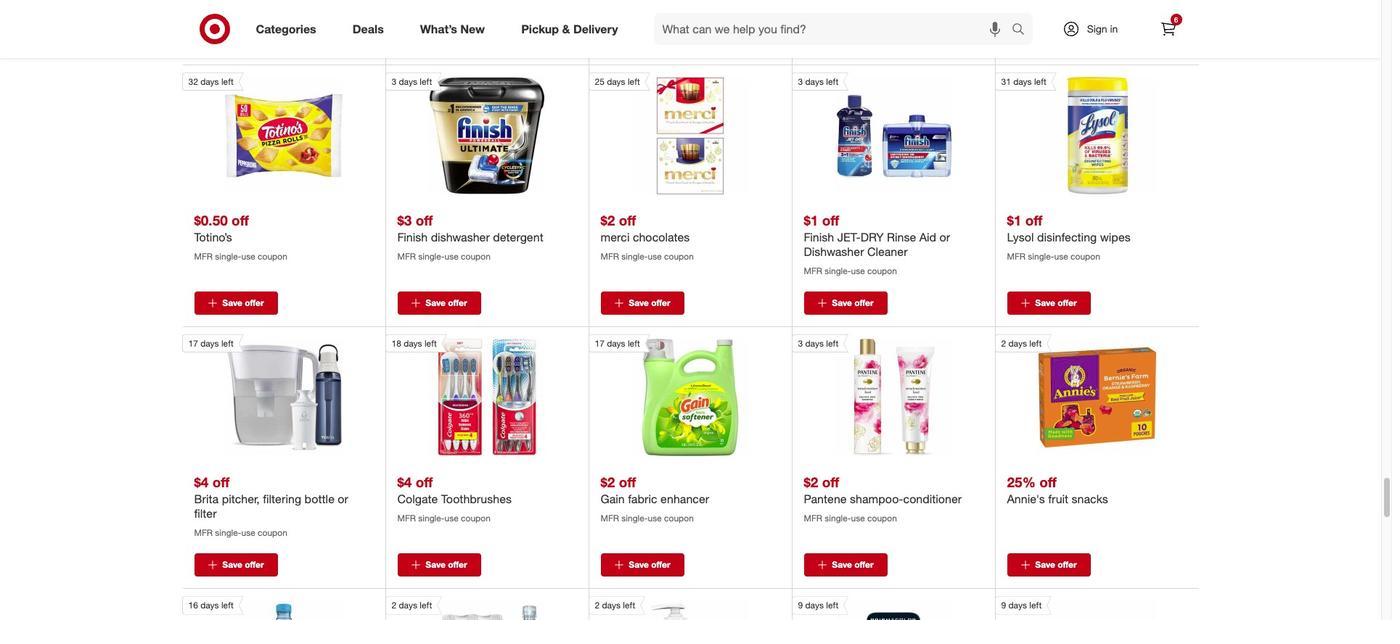 Task type: locate. For each thing, give the bounding box(es) containing it.
$2 for merci chocolates
[[601, 212, 615, 229]]

0 horizontal spatial 9 days left button
[[792, 597, 953, 621]]

off inside $4 off brita pitcher, filtering bottle or filter mfr single-use coupon
[[212, 474, 230, 491]]

use inside $2 off merci chocolates mfr single-use coupon
[[648, 251, 662, 262]]

17
[[188, 338, 198, 349], [595, 338, 605, 349]]

off up fruit
[[1040, 474, 1057, 491]]

save offer button
[[194, 30, 278, 53], [601, 30, 684, 53], [804, 30, 888, 53], [1007, 30, 1091, 53], [194, 292, 278, 315], [397, 292, 481, 315], [601, 292, 684, 315], [804, 292, 888, 315], [1007, 292, 1091, 315], [194, 554, 278, 577], [397, 554, 481, 577], [601, 554, 684, 577], [804, 554, 888, 577], [1007, 554, 1091, 577]]

off inside 25% off annie's fruit snacks
[[1040, 474, 1057, 491]]

search button
[[1005, 13, 1040, 48]]

save for gain fabric enhancer
[[629, 560, 649, 571]]

1 horizontal spatial 17
[[595, 338, 605, 349]]

save offer for annie's fruit snacks
[[1036, 560, 1077, 571]]

coupon inside $4 off colgate toothbrushes mfr single-use coupon
[[461, 513, 491, 524]]

or inside $1 off finish jet-dry rinse aid or dishwasher cleaner mfr single-use coupon
[[940, 230, 950, 245]]

16 days left
[[188, 601, 234, 612]]

off inside $0.50 off totino's mfr single-use coupon
[[232, 212, 249, 229]]

dry
[[861, 230, 884, 245]]

2 17 days left button from the left
[[588, 335, 749, 457]]

save offer button for merci chocolates
[[601, 292, 684, 315]]

off for $0.50 off totino's mfr single-use coupon
[[232, 212, 249, 229]]

days for 18 days left button
[[404, 338, 422, 349]]

mfr inside $2 off merci chocolates mfr single-use coupon
[[601, 251, 619, 262]]

0 horizontal spatial finish
[[397, 230, 428, 245]]

days for 3 days left button related to $2 off
[[805, 338, 824, 349]]

9 days left
[[798, 601, 839, 612], [1002, 601, 1042, 612]]

$4 up brita
[[194, 474, 209, 491]]

$1 up the lysol in the right top of the page
[[1007, 212, 1022, 229]]

3 days left for $2
[[798, 338, 839, 349]]

2 finish from the left
[[804, 230, 834, 245]]

1 horizontal spatial 9 days left
[[1002, 601, 1042, 612]]

2 $4 from the left
[[397, 474, 412, 491]]

0 horizontal spatial $1
[[804, 212, 818, 229]]

25 days left button
[[588, 73, 749, 195]]

what's
[[420, 21, 457, 36]]

off up the lysol in the right top of the page
[[1026, 212, 1043, 229]]

0 horizontal spatial 9 days left
[[798, 601, 839, 612]]

3 days left button for $2 off
[[792, 335, 953, 457]]

days
[[200, 76, 219, 87], [399, 76, 417, 87], [607, 76, 626, 87], [805, 76, 824, 87], [1014, 76, 1032, 87], [200, 338, 219, 349], [404, 338, 422, 349], [607, 338, 626, 349], [805, 338, 824, 349], [1009, 338, 1027, 349], [200, 601, 219, 612], [399, 601, 417, 612], [602, 601, 621, 612], [805, 601, 824, 612], [1009, 601, 1027, 612]]

0 horizontal spatial mfr single-use coupon button
[[601, 0, 780, 30]]

32
[[188, 76, 198, 87]]

off up colgate
[[416, 474, 433, 491]]

0 horizontal spatial 2
[[392, 601, 397, 612]]

save for merci chocolates
[[629, 298, 649, 309]]

2 9 days left from the left
[[1002, 601, 1042, 612]]

1 9 days left from the left
[[798, 601, 839, 612]]

$2
[[601, 212, 615, 229], [601, 474, 615, 491], [804, 474, 818, 491]]

0 vertical spatial or
[[940, 230, 950, 245]]

coupon inside $4 off brita pitcher, filtering bottle or filter mfr single-use coupon
[[258, 528, 287, 539]]

dishwasher
[[804, 245, 864, 259]]

$1 off lysol disinfecting wipes mfr single-use coupon
[[1007, 212, 1131, 262]]

0 horizontal spatial or
[[338, 492, 348, 507]]

off for $4 off colgate toothbrushes mfr single-use coupon
[[416, 474, 433, 491]]

mfr inside $4 off colgate toothbrushes mfr single-use coupon
[[397, 513, 416, 524]]

off right $0.50
[[232, 212, 249, 229]]

off
[[232, 212, 249, 229], [416, 212, 433, 229], [619, 212, 636, 229], [822, 212, 839, 229], [1026, 212, 1043, 229], [212, 474, 230, 491], [416, 474, 433, 491], [619, 474, 636, 491], [822, 474, 839, 491], [1040, 474, 1057, 491]]

2 17 from the left
[[595, 338, 605, 349]]

$2 inside $2 off pantene shampoo-conditioner mfr single-use coupon
[[804, 474, 818, 491]]

coupon inside $1 off finish jet-dry rinse aid or dishwasher cleaner mfr single-use coupon
[[868, 266, 897, 277]]

1 horizontal spatial mfr single-use coupon button
[[804, 0, 983, 30]]

1 horizontal spatial 17 days left
[[595, 338, 640, 349]]

1 17 days left from the left
[[188, 338, 234, 349]]

$3 off finish dishwasher detergent mfr single-use coupon
[[397, 212, 544, 262]]

save offer button for finish jet-dry rinse aid or dishwasher cleaner
[[804, 292, 888, 315]]

save offer button for totino's
[[194, 292, 278, 315]]

1 $4 from the left
[[194, 474, 209, 491]]

6
[[1174, 15, 1178, 24]]

2 horizontal spatial 2
[[1002, 338, 1006, 349]]

mfr single-use coupon
[[601, 4, 694, 15], [804, 4, 897, 15]]

9 days left button
[[792, 597, 953, 621], [995, 597, 1156, 621]]

17 days left
[[188, 338, 234, 349], [595, 338, 640, 349]]

2 mfr single-use coupon button from the left
[[804, 0, 983, 30]]

categories link
[[244, 13, 334, 45]]

offer for merci chocolates
[[651, 298, 671, 309]]

1 $1 from the left
[[804, 212, 818, 229]]

$2 off merci chocolates mfr single-use coupon
[[601, 212, 694, 262]]

left inside button
[[221, 76, 234, 87]]

coupon inside $1 off lysol disinfecting wipes mfr single-use coupon
[[1071, 251, 1101, 262]]

$1 up dishwasher
[[804, 212, 818, 229]]

days for the leftmost the 2 days left button
[[399, 601, 417, 612]]

off up jet-
[[822, 212, 839, 229]]

1 finish from the left
[[397, 230, 428, 245]]

off inside the $2 off gain fabric enhancer mfr single-use coupon
[[619, 474, 636, 491]]

what's new link
[[408, 13, 503, 45]]

lysol
[[1007, 230, 1034, 245]]

single- inside $4 off colgate toothbrushes mfr single-use coupon
[[418, 513, 445, 524]]

2 for the right the 2 days left button
[[1002, 338, 1006, 349]]

toothbrushes
[[441, 492, 512, 507]]

3 days left button
[[385, 73, 546, 195], [792, 73, 953, 195], [792, 335, 953, 457]]

0 horizontal spatial 2 days left
[[392, 601, 432, 612]]

off for $1 off finish jet-dry rinse aid or dishwasher cleaner mfr single-use coupon
[[822, 212, 839, 229]]

1 horizontal spatial or
[[940, 230, 950, 245]]

$1
[[804, 212, 818, 229], [1007, 212, 1022, 229]]

pickup
[[521, 21, 559, 36]]

save offer for brita pitcher, filtering bottle or filter
[[222, 560, 264, 571]]

$4
[[194, 474, 209, 491], [397, 474, 412, 491]]

18
[[392, 338, 401, 349]]

17 days left button for $4 off
[[182, 335, 343, 457]]

0 horizontal spatial 9
[[798, 601, 803, 612]]

$2 inside the $2 off gain fabric enhancer mfr single-use coupon
[[601, 474, 615, 491]]

aid
[[920, 230, 937, 245]]

single- inside $1 off lysol disinfecting wipes mfr single-use coupon
[[1028, 251, 1054, 262]]

1 horizontal spatial 9 days left button
[[995, 597, 1156, 621]]

2 for the leftmost the 2 days left button
[[392, 601, 397, 612]]

off for $2 off merci chocolates mfr single-use coupon
[[619, 212, 636, 229]]

3 days left for $1
[[798, 76, 839, 87]]

save for annie's fruit snacks
[[1036, 560, 1055, 571]]

offer for brita pitcher, filtering bottle or filter
[[245, 560, 264, 571]]

off inside $2 off merci chocolates mfr single-use coupon
[[619, 212, 636, 229]]

offer for pantene shampoo-conditioner
[[855, 560, 874, 571]]

$2 inside $2 off merci chocolates mfr single-use coupon
[[601, 212, 615, 229]]

$4 for brita pitcher, filtering bottle or filter
[[194, 474, 209, 491]]

days for the "16 days left" button
[[200, 601, 219, 612]]

17 days left button
[[182, 335, 343, 457], [588, 335, 749, 457]]

17 for $4 off
[[188, 338, 198, 349]]

mfr inside $2 off pantene shampoo-conditioner mfr single-use coupon
[[804, 513, 823, 524]]

1 horizontal spatial 17 days left button
[[588, 335, 749, 457]]

single- inside $0.50 off totino's mfr single-use coupon
[[215, 251, 241, 262]]

1 mfr single-use coupon from the left
[[601, 4, 694, 15]]

1 horizontal spatial 9
[[1002, 601, 1006, 612]]

2 9 days left button from the left
[[995, 597, 1156, 621]]

$4 for colgate toothbrushes
[[397, 474, 412, 491]]

17 for $2 off
[[595, 338, 605, 349]]

save offer button for colgate toothbrushes
[[397, 554, 481, 577]]

off inside $3 off finish dishwasher detergent mfr single-use coupon
[[416, 212, 433, 229]]

$1 off finish jet-dry rinse aid or dishwasher cleaner mfr single-use coupon
[[804, 212, 950, 277]]

$1 inside $1 off lysol disinfecting wipes mfr single-use coupon
[[1007, 212, 1022, 229]]

or inside $4 off brita pitcher, filtering bottle or filter mfr single-use coupon
[[338, 492, 348, 507]]

filtering
[[263, 492, 301, 507]]

0 horizontal spatial 17 days left
[[188, 338, 234, 349]]

what's new
[[420, 21, 485, 36]]

3 days left
[[392, 76, 432, 87], [798, 76, 839, 87], [798, 338, 839, 349]]

use inside $0.50 off totino's mfr single-use coupon
[[241, 251, 255, 262]]

offer for lysol disinfecting wipes
[[1058, 298, 1077, 309]]

colgate
[[397, 492, 438, 507]]

$4 inside $4 off colgate toothbrushes mfr single-use coupon
[[397, 474, 412, 491]]

16
[[188, 601, 198, 612]]

off for $4 off brita pitcher, filtering bottle or filter mfr single-use coupon
[[212, 474, 230, 491]]

finish
[[397, 230, 428, 245], [804, 230, 834, 245]]

single- inside $2 off merci chocolates mfr single-use coupon
[[622, 251, 648, 262]]

fabric
[[628, 492, 658, 507]]

save offer
[[222, 36, 264, 47], [629, 36, 671, 47], [832, 36, 874, 47], [1036, 36, 1077, 47], [222, 298, 264, 309], [426, 298, 467, 309], [629, 298, 671, 309], [832, 298, 874, 309], [1036, 298, 1077, 309], [222, 560, 264, 571], [426, 560, 467, 571], [629, 560, 671, 571], [832, 560, 874, 571], [1036, 560, 1077, 571]]

save offer for merci chocolates
[[629, 298, 671, 309]]

mfr inside $0.50 off totino's mfr single-use coupon
[[194, 251, 213, 262]]

conditioner
[[904, 492, 962, 507]]

coupon
[[664, 4, 694, 15], [868, 4, 897, 15], [258, 251, 287, 262], [461, 251, 491, 262], [664, 251, 694, 262], [1071, 251, 1101, 262], [868, 266, 897, 277], [461, 513, 491, 524], [664, 513, 694, 524], [868, 513, 897, 524], [258, 528, 287, 539]]

snacks
[[1072, 492, 1108, 507]]

1 horizontal spatial $1
[[1007, 212, 1022, 229]]

0 horizontal spatial $4
[[194, 474, 209, 491]]

single-
[[622, 4, 648, 15], [825, 4, 851, 15], [215, 251, 241, 262], [418, 251, 445, 262], [622, 251, 648, 262], [1028, 251, 1054, 262], [825, 266, 851, 277], [418, 513, 445, 524], [622, 513, 648, 524], [825, 513, 851, 524], [215, 528, 241, 539]]

off inside $2 off pantene shampoo-conditioner mfr single-use coupon
[[822, 474, 839, 491]]

or
[[940, 230, 950, 245], [338, 492, 348, 507]]

coupon inside $0.50 off totino's mfr single-use coupon
[[258, 251, 287, 262]]

or right bottle
[[338, 492, 348, 507]]

off right $3
[[416, 212, 433, 229]]

off up 'gain'
[[619, 474, 636, 491]]

1 horizontal spatial $4
[[397, 474, 412, 491]]

finish inside $1 off finish jet-dry rinse aid or dishwasher cleaner mfr single-use coupon
[[804, 230, 834, 245]]

0 horizontal spatial mfr single-use coupon
[[601, 4, 694, 15]]

0 horizontal spatial 17
[[188, 338, 198, 349]]

offer for annie's fruit snacks
[[1058, 560, 1077, 571]]

17 days left button for $2 off
[[588, 335, 749, 457]]

1 9 from the left
[[798, 601, 803, 612]]

1 17 days left button from the left
[[182, 335, 343, 457]]

merci
[[601, 230, 630, 245]]

mfr inside the $2 off gain fabric enhancer mfr single-use coupon
[[601, 513, 619, 524]]

2 days left
[[1002, 338, 1042, 349], [392, 601, 432, 612], [595, 601, 635, 612]]

days for the right the 2 days left button
[[1009, 338, 1027, 349]]

2
[[1002, 338, 1006, 349], [392, 601, 397, 612], [595, 601, 600, 612]]

9
[[798, 601, 803, 612], [1002, 601, 1006, 612]]

in
[[1110, 23, 1118, 35]]

0 horizontal spatial 17 days left button
[[182, 335, 343, 457]]

single- inside $2 off pantene shampoo-conditioner mfr single-use coupon
[[825, 513, 851, 524]]

mfr single-use coupon button
[[601, 0, 780, 30], [804, 0, 983, 30]]

$3
[[397, 212, 412, 229]]

1 vertical spatial or
[[338, 492, 348, 507]]

17 days left for $4
[[188, 338, 234, 349]]

pantene
[[804, 492, 847, 507]]

2 17 days left from the left
[[595, 338, 640, 349]]

25 days left
[[595, 76, 640, 87]]

offer for totino's
[[245, 298, 264, 309]]

2 mfr single-use coupon from the left
[[804, 4, 897, 15]]

finish left jet-
[[804, 230, 834, 245]]

or right aid
[[940, 230, 950, 245]]

search
[[1005, 23, 1040, 37]]

off up merci on the top left
[[619, 212, 636, 229]]

left
[[221, 76, 234, 87], [420, 76, 432, 87], [628, 76, 640, 87], [826, 76, 839, 87], [1034, 76, 1047, 87], [221, 338, 234, 349], [425, 338, 437, 349], [628, 338, 640, 349], [826, 338, 839, 349], [1030, 338, 1042, 349], [221, 601, 234, 612], [420, 601, 432, 612], [623, 601, 635, 612], [826, 601, 839, 612], [1030, 601, 1042, 612]]

use inside the $2 off gain fabric enhancer mfr single-use coupon
[[648, 513, 662, 524]]

$0.50 off totino's mfr single-use coupon
[[194, 212, 287, 262]]

off inside $1 off lysol disinfecting wipes mfr single-use coupon
[[1026, 212, 1043, 229]]

$4 off brita pitcher, filtering bottle or filter mfr single-use coupon
[[194, 474, 348, 539]]

finish down $3
[[397, 230, 428, 245]]

2 $1 from the left
[[1007, 212, 1022, 229]]

save
[[222, 36, 242, 47], [629, 36, 649, 47], [832, 36, 852, 47], [1036, 36, 1055, 47], [222, 298, 242, 309], [426, 298, 446, 309], [629, 298, 649, 309], [832, 298, 852, 309], [1036, 298, 1055, 309], [222, 560, 242, 571], [426, 560, 446, 571], [629, 560, 649, 571], [832, 560, 852, 571], [1036, 560, 1055, 571]]

off for $3 off finish dishwasher detergent mfr single-use coupon
[[416, 212, 433, 229]]

save offer for colgate toothbrushes
[[426, 560, 467, 571]]

finish inside $3 off finish dishwasher detergent mfr single-use coupon
[[397, 230, 428, 245]]

$2 up 'gain'
[[601, 474, 615, 491]]

off inside $1 off finish jet-dry rinse aid or dishwasher cleaner mfr single-use coupon
[[822, 212, 839, 229]]

save offer for lysol disinfecting wipes
[[1036, 298, 1077, 309]]

detergent
[[493, 230, 544, 245]]

mfr inside $4 off brita pitcher, filtering bottle or filter mfr single-use coupon
[[194, 528, 213, 539]]

deals
[[353, 21, 384, 36]]

dishwasher
[[431, 230, 490, 245]]

off up brita
[[212, 474, 230, 491]]

1 horizontal spatial finish
[[804, 230, 834, 245]]

disinfecting
[[1037, 230, 1097, 245]]

off inside $4 off colgate toothbrushes mfr single-use coupon
[[416, 474, 433, 491]]

$4 up colgate
[[397, 474, 412, 491]]

2 days left button
[[995, 335, 1156, 457], [385, 597, 546, 621], [588, 597, 749, 621]]

off for $2 off gain fabric enhancer mfr single-use coupon
[[619, 474, 636, 491]]

coupon inside $2 off merci chocolates mfr single-use coupon
[[664, 251, 694, 262]]

$1 inside $1 off finish jet-dry rinse aid or dishwasher cleaner mfr single-use coupon
[[804, 212, 818, 229]]

save offer for finish dishwasher detergent
[[426, 298, 467, 309]]

1 horizontal spatial mfr single-use coupon
[[804, 4, 897, 15]]

offer
[[245, 36, 264, 47], [651, 36, 671, 47], [855, 36, 874, 47], [1058, 36, 1077, 47], [245, 298, 264, 309], [448, 298, 467, 309], [651, 298, 671, 309], [855, 298, 874, 309], [1058, 298, 1077, 309], [245, 560, 264, 571], [448, 560, 467, 571], [651, 560, 671, 571], [855, 560, 874, 571], [1058, 560, 1077, 571]]

categories
[[256, 21, 316, 36]]

save for finish jet-dry rinse aid or dishwasher cleaner
[[832, 298, 852, 309]]

17 days left for $2
[[595, 338, 640, 349]]

days inside button
[[200, 76, 219, 87]]

use inside $3 off finish dishwasher detergent mfr single-use coupon
[[445, 251, 459, 262]]

mfr
[[601, 4, 619, 15], [804, 4, 823, 15], [194, 251, 213, 262], [397, 251, 416, 262], [601, 251, 619, 262], [1007, 251, 1026, 262], [804, 266, 823, 277], [397, 513, 416, 524], [601, 513, 619, 524], [804, 513, 823, 524], [194, 528, 213, 539]]

deals link
[[340, 13, 402, 45]]

$4 inside $4 off brita pitcher, filtering bottle or filter mfr single-use coupon
[[194, 474, 209, 491]]

1 17 from the left
[[188, 338, 198, 349]]

use inside $4 off colgate toothbrushes mfr single-use coupon
[[445, 513, 459, 524]]

3
[[392, 76, 397, 87], [798, 76, 803, 87], [798, 338, 803, 349]]

1 horizontal spatial 2
[[595, 601, 600, 612]]

use inside $2 off pantene shampoo-conditioner mfr single-use coupon
[[851, 513, 865, 524]]

single- inside the $2 off gain fabric enhancer mfr single-use coupon
[[622, 513, 648, 524]]

sign in link
[[1050, 13, 1141, 45]]

use inside $1 off lysol disinfecting wipes mfr single-use coupon
[[1054, 251, 1068, 262]]

3 for $3 off
[[392, 76, 397, 87]]

off up the pantene
[[822, 474, 839, 491]]

$2 up the pantene
[[804, 474, 818, 491]]

$2 up merci on the top left
[[601, 212, 615, 229]]

3 days left button for $3 off
[[385, 73, 546, 195]]



Task type: describe. For each thing, give the bounding box(es) containing it.
3 days left button for $1 off
[[792, 73, 953, 195]]

brita
[[194, 492, 219, 507]]

31 days left button
[[995, 73, 1156, 195]]

days for 32 days left button at left top
[[200, 76, 219, 87]]

coupon inside $3 off finish dishwasher detergent mfr single-use coupon
[[461, 251, 491, 262]]

mfr inside $1 off lysol disinfecting wipes mfr single-use coupon
[[1007, 251, 1026, 262]]

use inside $4 off brita pitcher, filtering bottle or filter mfr single-use coupon
[[241, 528, 255, 539]]

1 mfr single-use coupon button from the left
[[601, 0, 780, 30]]

$2 off gain fabric enhancer mfr single-use coupon
[[601, 474, 709, 524]]

9 days left for 2nd the 9 days left button from right
[[798, 601, 839, 612]]

18 days left
[[392, 338, 437, 349]]

1 9 days left button from the left
[[792, 597, 953, 621]]

mfr inside $1 off finish jet-dry rinse aid or dishwasher cleaner mfr single-use coupon
[[804, 266, 823, 277]]

gain
[[601, 492, 625, 507]]

save offer for finish jet-dry rinse aid or dishwasher cleaner
[[832, 298, 874, 309]]

1 horizontal spatial 2 days left
[[595, 601, 635, 612]]

sign
[[1087, 23, 1108, 35]]

single- inside $4 off brita pitcher, filtering bottle or filter mfr single-use coupon
[[215, 528, 241, 539]]

single- inside $1 off finish jet-dry rinse aid or dishwasher cleaner mfr single-use coupon
[[825, 266, 851, 277]]

2 horizontal spatial 2 days left button
[[995, 335, 1156, 457]]

finish for $1
[[804, 230, 834, 245]]

offer for colgate toothbrushes
[[448, 560, 467, 571]]

3 for $1 off
[[798, 76, 803, 87]]

pitcher,
[[222, 492, 260, 507]]

offer for finish dishwasher detergent
[[448, 298, 467, 309]]

coupon inside the $2 off gain fabric enhancer mfr single-use coupon
[[664, 513, 694, 524]]

mfr single-use coupon for 1st mfr single-use coupon button from right
[[804, 4, 897, 15]]

save offer button for lysol disinfecting wipes
[[1007, 292, 1091, 315]]

finish for $3
[[397, 230, 428, 245]]

new
[[461, 21, 485, 36]]

$2 for pantene shampoo-conditioner
[[804, 474, 818, 491]]

3 for $2 off
[[798, 338, 803, 349]]

save offer for gain fabric enhancer
[[629, 560, 671, 571]]

&
[[562, 21, 570, 36]]

days for 3 days left button corresponding to $3 off
[[399, 76, 417, 87]]

days for 31 days left button at the right of page
[[1014, 76, 1032, 87]]

days for 25 days left button
[[607, 76, 626, 87]]

save for colgate toothbrushes
[[426, 560, 446, 571]]

25% off annie's fruit snacks
[[1007, 474, 1108, 507]]

save offer button for annie's fruit snacks
[[1007, 554, 1091, 577]]

3 days left for $3
[[392, 76, 432, 87]]

save offer button for pantene shampoo-conditioner
[[804, 554, 888, 577]]

What can we help you find? suggestions appear below search field
[[654, 13, 1015, 45]]

save offer for pantene shampoo-conditioner
[[832, 560, 874, 571]]

bottle
[[305, 492, 335, 507]]

$2 for gain fabric enhancer
[[601, 474, 615, 491]]

save for pantene shampoo-conditioner
[[832, 560, 852, 571]]

6 link
[[1153, 13, 1184, 45]]

mfr single-use coupon for second mfr single-use coupon button from the right
[[601, 4, 694, 15]]

coupon inside $2 off pantene shampoo-conditioner mfr single-use coupon
[[868, 513, 897, 524]]

32 days left
[[188, 76, 234, 87]]

2 for middle the 2 days left button
[[595, 601, 600, 612]]

wipes
[[1100, 230, 1131, 245]]

use inside $1 off finish jet-dry rinse aid or dishwasher cleaner mfr single-use coupon
[[851, 266, 865, 277]]

pickup & delivery
[[521, 21, 618, 36]]

25%
[[1007, 474, 1036, 491]]

2 9 from the left
[[1002, 601, 1006, 612]]

off for $1 off lysol disinfecting wipes mfr single-use coupon
[[1026, 212, 1043, 229]]

shampoo-
[[850, 492, 904, 507]]

save for totino's
[[222, 298, 242, 309]]

cleaner
[[867, 245, 908, 259]]

16 days left button
[[182, 597, 343, 621]]

$0.50
[[194, 212, 228, 229]]

sign in
[[1087, 23, 1118, 35]]

totino's
[[194, 230, 232, 245]]

32 days left button
[[182, 73, 343, 195]]

save offer button for gain fabric enhancer
[[601, 554, 684, 577]]

save for finish dishwasher detergent
[[426, 298, 446, 309]]

mfr inside $3 off finish dishwasher detergent mfr single-use coupon
[[397, 251, 416, 262]]

off for $2 off pantene shampoo-conditioner mfr single-use coupon
[[822, 474, 839, 491]]

single- inside $3 off finish dishwasher detergent mfr single-use coupon
[[418, 251, 445, 262]]

chocolates
[[633, 230, 690, 245]]

9 days left for 2nd the 9 days left button
[[1002, 601, 1042, 612]]

2 horizontal spatial 2 days left
[[1002, 338, 1042, 349]]

25
[[595, 76, 605, 87]]

save offer button for brita pitcher, filtering bottle or filter
[[194, 554, 278, 577]]

save for brita pitcher, filtering bottle or filter
[[222, 560, 242, 571]]

save for lysol disinfecting wipes
[[1036, 298, 1055, 309]]

days for 3 days left button corresponding to $1 off
[[805, 76, 824, 87]]

annie's
[[1007, 492, 1045, 507]]

31
[[1002, 76, 1011, 87]]

31 days left
[[1002, 76, 1047, 87]]

fruit
[[1049, 492, 1069, 507]]

delivery
[[573, 21, 618, 36]]

$2 off pantene shampoo-conditioner mfr single-use coupon
[[804, 474, 962, 524]]

jet-
[[838, 230, 861, 245]]

save offer for totino's
[[222, 298, 264, 309]]

offer for finish jet-dry rinse aid or dishwasher cleaner
[[855, 298, 874, 309]]

offer for gain fabric enhancer
[[651, 560, 671, 571]]

rinse
[[887, 230, 916, 245]]

1 horizontal spatial 2 days left button
[[588, 597, 749, 621]]

18 days left button
[[385, 335, 546, 457]]

$1 for lysol disinfecting wipes
[[1007, 212, 1022, 229]]

filter
[[194, 507, 217, 521]]

0 horizontal spatial 2 days left button
[[385, 597, 546, 621]]

enhancer
[[661, 492, 709, 507]]

days for middle the 2 days left button
[[602, 601, 621, 612]]

pickup & delivery link
[[509, 13, 636, 45]]

save offer button for finish dishwasher detergent
[[397, 292, 481, 315]]

off for 25% off annie's fruit snacks
[[1040, 474, 1057, 491]]

$1 for finish jet-dry rinse aid or dishwasher cleaner
[[804, 212, 818, 229]]

$4 off colgate toothbrushes mfr single-use coupon
[[397, 474, 512, 524]]



Task type: vqa. For each thing, say whether or not it's contained in the screenshot.


